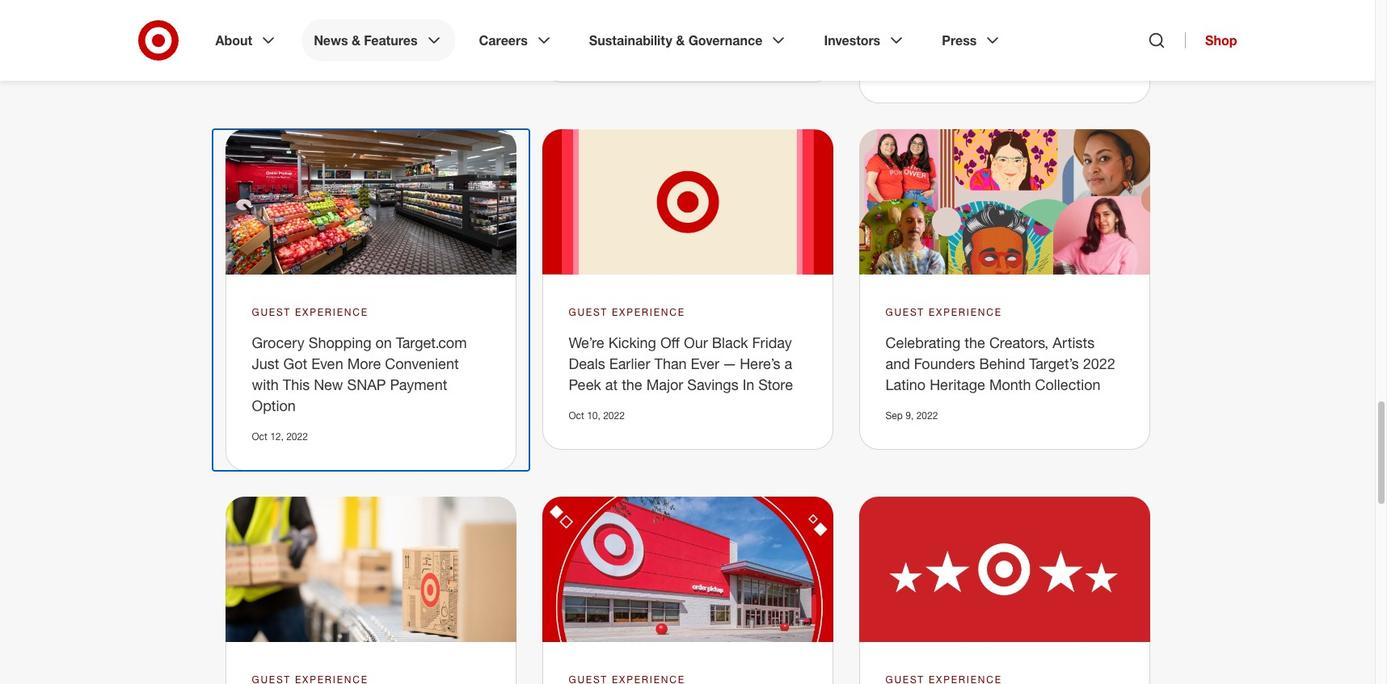 Task type: locate. For each thing, give the bounding box(es) containing it.
governance
[[689, 32, 763, 49]]

&
[[352, 32, 361, 49], [676, 32, 685, 49]]

guest experience link up kicking
[[569, 306, 686, 320]]

oct left the 12,
[[252, 431, 268, 443]]

savings
[[688, 376, 739, 394]]

artists
[[1053, 334, 1095, 352]]

1 vertical spatial oct
[[252, 431, 268, 443]]

2 guest experience from the left
[[569, 306, 686, 319]]

experience up shopping
[[295, 306, 369, 319]]

the inside celebrating the creators, artists and founders behind target's 2022 latino heritage month collection
[[965, 334, 986, 352]]

2 guest from the left
[[569, 306, 608, 319]]

2022 for we're kicking off our black friday deals earlier than ever — here's a peek at the major savings in store
[[603, 410, 625, 422]]

guest up grocery
[[252, 306, 291, 319]]

3 guest experience from the left
[[886, 306, 1003, 319]]

2 experience from the left
[[612, 306, 686, 319]]

guest experience
[[252, 306, 369, 319], [569, 306, 686, 319], [886, 306, 1003, 319]]

guest experience up shopping
[[252, 306, 369, 319]]

grocery shopping on target.com just got even more convenient with this new snap payment option link
[[252, 334, 467, 415]]

3 experience from the left
[[929, 306, 1003, 319]]

0 horizontal spatial guest
[[252, 306, 291, 319]]

1 vertical spatial 10,
[[587, 410, 601, 422]]

guest experience link up shopping
[[252, 306, 369, 320]]

guest for we're
[[569, 306, 608, 319]]

& for news
[[352, 32, 361, 49]]

1 experience from the left
[[295, 306, 369, 319]]

2 horizontal spatial guest experience
[[886, 306, 1003, 319]]

kicking
[[609, 334, 657, 352]]

nov 10, 2022
[[569, 42, 627, 54]]

oct
[[569, 410, 585, 422], [252, 431, 268, 443]]

2022 right the 12,
[[286, 431, 308, 443]]

1 guest experience link from the left
[[252, 306, 369, 320]]

1 horizontal spatial guest
[[569, 306, 608, 319]]

this
[[283, 376, 310, 394]]

press link
[[931, 19, 1014, 61]]

12,
[[270, 431, 284, 443]]

got
[[283, 355, 307, 373]]

guest up "celebrating"
[[886, 306, 925, 319]]

guest up we're
[[569, 306, 608, 319]]

10,
[[589, 42, 602, 54], [587, 410, 601, 422]]

experience
[[295, 306, 369, 319], [612, 306, 686, 319], [929, 306, 1003, 319]]

1 horizontal spatial guest experience
[[569, 306, 686, 319]]

1 horizontal spatial the
[[965, 334, 986, 352]]

1 vertical spatial logo image
[[859, 497, 1150, 643]]

the up "behind"
[[965, 334, 986, 352]]

1 & from the left
[[352, 32, 361, 49]]

guest experience link
[[252, 306, 369, 320], [569, 306, 686, 320], [886, 306, 1003, 320]]

about link
[[204, 19, 290, 61]]

1 vertical spatial the
[[622, 376, 643, 394]]

oct for we're kicking off our black friday deals earlier than ever — here's a peek at the major savings in store
[[569, 410, 585, 422]]

1 guest from the left
[[252, 306, 291, 319]]

10, down peek
[[587, 410, 601, 422]]

0 horizontal spatial oct
[[252, 431, 268, 443]]

guest
[[252, 306, 291, 319], [569, 306, 608, 319], [886, 306, 925, 319]]

shop
[[1206, 32, 1238, 49]]

earlier
[[609, 355, 651, 373]]

a building with a sign on it image
[[542, 497, 833, 643]]

0 horizontal spatial the
[[622, 376, 643, 394]]

peek
[[569, 376, 602, 394]]

guest experience for kicking
[[569, 306, 686, 319]]

0 vertical spatial 10,
[[589, 42, 602, 54]]

2022 down 'artists'
[[1083, 355, 1116, 373]]

& left governance
[[676, 32, 685, 49]]

0 horizontal spatial experience
[[295, 306, 369, 319]]

major
[[647, 376, 684, 394]]

shopping
[[309, 334, 372, 352]]

1 horizontal spatial guest experience link
[[569, 306, 686, 320]]

oct down peek
[[569, 410, 585, 422]]

sustainability
[[589, 32, 673, 49]]

sustainability & governance
[[589, 32, 763, 49]]

experience up kicking
[[612, 306, 686, 319]]

1 horizontal spatial &
[[676, 32, 685, 49]]

guest experience up kicking
[[569, 306, 686, 319]]

about
[[216, 32, 252, 49]]

here's
[[740, 355, 781, 373]]

experience for kicking
[[612, 306, 686, 319]]

guest experience up "celebrating"
[[886, 306, 1003, 319]]

3 guest from the left
[[886, 306, 925, 319]]

shop link
[[1186, 32, 1238, 49]]

we're kicking off our black friday deals earlier than ever — here's a peek at the major savings in store link
[[569, 334, 793, 394]]

2 & from the left
[[676, 32, 685, 49]]

0 vertical spatial oct
[[569, 410, 585, 422]]

the right at on the bottom left of page
[[622, 376, 643, 394]]

option
[[252, 397, 296, 415]]

experience up "celebrating"
[[929, 306, 1003, 319]]

10, right nov
[[589, 42, 602, 54]]

payment
[[390, 376, 447, 394]]

we're
[[569, 334, 605, 352]]

off
[[661, 334, 680, 352]]

2 guest experience link from the left
[[569, 306, 686, 320]]

0 horizontal spatial guest experience
[[252, 306, 369, 319]]

a collage of people image
[[859, 129, 1150, 275]]

just
[[252, 355, 279, 373]]

2 horizontal spatial guest experience link
[[886, 306, 1003, 320]]

2022 right 9, in the bottom right of the page
[[917, 410, 938, 422]]

1 horizontal spatial experience
[[612, 306, 686, 319]]

store
[[759, 376, 793, 394]]

celebrating the creators, artists and founders behind target's 2022 latino heritage month collection
[[886, 334, 1116, 394]]

2022 down at on the bottom left of page
[[603, 410, 625, 422]]

logo image
[[542, 129, 833, 275], [859, 497, 1150, 643]]

ever
[[691, 355, 720, 373]]

0 horizontal spatial guest experience link
[[252, 306, 369, 320]]

1 horizontal spatial oct
[[569, 410, 585, 422]]

the
[[965, 334, 986, 352], [622, 376, 643, 394]]

2022
[[605, 42, 627, 54], [1083, 355, 1116, 373], [603, 410, 625, 422], [917, 410, 938, 422], [286, 431, 308, 443]]

0 vertical spatial the
[[965, 334, 986, 352]]

guest experience link for shopping
[[252, 306, 369, 320]]

oct 10, 2022
[[569, 410, 625, 422]]

& right "news"
[[352, 32, 361, 49]]

3 guest experience link from the left
[[886, 306, 1003, 320]]

creators,
[[990, 334, 1049, 352]]

1 guest experience from the left
[[252, 306, 369, 319]]

target.com
[[396, 334, 467, 352]]

2 horizontal spatial experience
[[929, 306, 1003, 319]]

celebrating the creators, artists and founders behind target's 2022 latino heritage month collection link
[[886, 334, 1116, 394]]

2 horizontal spatial guest
[[886, 306, 925, 319]]

0 horizontal spatial &
[[352, 32, 361, 49]]

0 vertical spatial logo image
[[542, 129, 833, 275]]

10, for oct
[[587, 410, 601, 422]]

guest experience link up "celebrating"
[[886, 306, 1003, 320]]



Task type: vqa. For each thing, say whether or not it's contained in the screenshot.
Health
no



Task type: describe. For each thing, give the bounding box(es) containing it.
than
[[655, 355, 687, 373]]

careers link
[[468, 19, 565, 61]]

9,
[[906, 410, 914, 422]]

target's
[[1030, 355, 1079, 373]]

heritage
[[930, 376, 986, 394]]

& for sustainability
[[676, 32, 685, 49]]

sep
[[886, 410, 903, 422]]

sep 9, 2022
[[886, 410, 938, 422]]

guest experience for shopping
[[252, 306, 369, 319]]

new
[[314, 376, 343, 394]]

oct 12, 2022
[[252, 431, 308, 443]]

celebrating
[[886, 334, 961, 352]]

a person pushing a shopping cart image
[[225, 497, 516, 643]]

we're kicking off our black friday deals earlier than ever — here's a peek at the major savings in store
[[569, 334, 793, 394]]

2022 inside celebrating the creators, artists and founders behind target's 2022 latino heritage month collection
[[1083, 355, 1116, 373]]

experience for the
[[929, 306, 1003, 319]]

nov
[[569, 42, 586, 54]]

founders
[[915, 355, 976, 373]]

news
[[314, 32, 348, 49]]

and
[[886, 355, 910, 373]]

guest experience link for the
[[886, 306, 1003, 320]]

—
[[724, 355, 736, 373]]

2022 for grocery shopping on target.com just got even more convenient with this new snap payment option
[[286, 431, 308, 443]]

the inside we're kicking off our black friday deals earlier than ever — here's a peek at the major savings in store
[[622, 376, 643, 394]]

black
[[712, 334, 748, 352]]

features
[[364, 32, 418, 49]]

guest experience for the
[[886, 306, 1003, 319]]

latino
[[886, 376, 926, 394]]

with
[[252, 376, 279, 394]]

guest for celebrating
[[886, 306, 925, 319]]

more
[[347, 355, 381, 373]]

2022 for celebrating the creators, artists and founders behind target's 2022 latino heritage month collection
[[917, 410, 938, 422]]

1 horizontal spatial logo image
[[859, 497, 1150, 643]]

press
[[942, 32, 977, 49]]

investors
[[824, 32, 881, 49]]

snap
[[347, 376, 386, 394]]

behind
[[980, 355, 1026, 373]]

grocery shopping on target.com just got even more convenient with this new snap payment option
[[252, 334, 467, 415]]

friday
[[753, 334, 792, 352]]

at
[[606, 376, 618, 394]]

0 horizontal spatial logo image
[[542, 129, 833, 275]]

investors link
[[813, 19, 918, 61]]

in
[[743, 376, 755, 394]]

collection
[[1036, 376, 1101, 394]]

oct for grocery shopping on target.com just got even more convenient with this new snap payment option
[[252, 431, 268, 443]]

news & features
[[314, 32, 418, 49]]

guest experience link for kicking
[[569, 306, 686, 320]]

a grocery store with shelves of produce image
[[225, 129, 516, 275]]

10, for nov
[[589, 42, 602, 54]]

careers
[[479, 32, 528, 49]]

our
[[684, 334, 708, 352]]

month
[[990, 376, 1031, 394]]

2022 right nov
[[605, 42, 627, 54]]

news & features link
[[303, 19, 455, 61]]

sustainability & governance link
[[578, 19, 800, 61]]

deals
[[569, 355, 605, 373]]

even
[[311, 355, 343, 373]]

a
[[785, 355, 793, 373]]

grocery
[[252, 334, 305, 352]]

experience for shopping
[[295, 306, 369, 319]]

guest for grocery
[[252, 306, 291, 319]]

convenient
[[385, 355, 459, 373]]

on
[[376, 334, 392, 352]]



